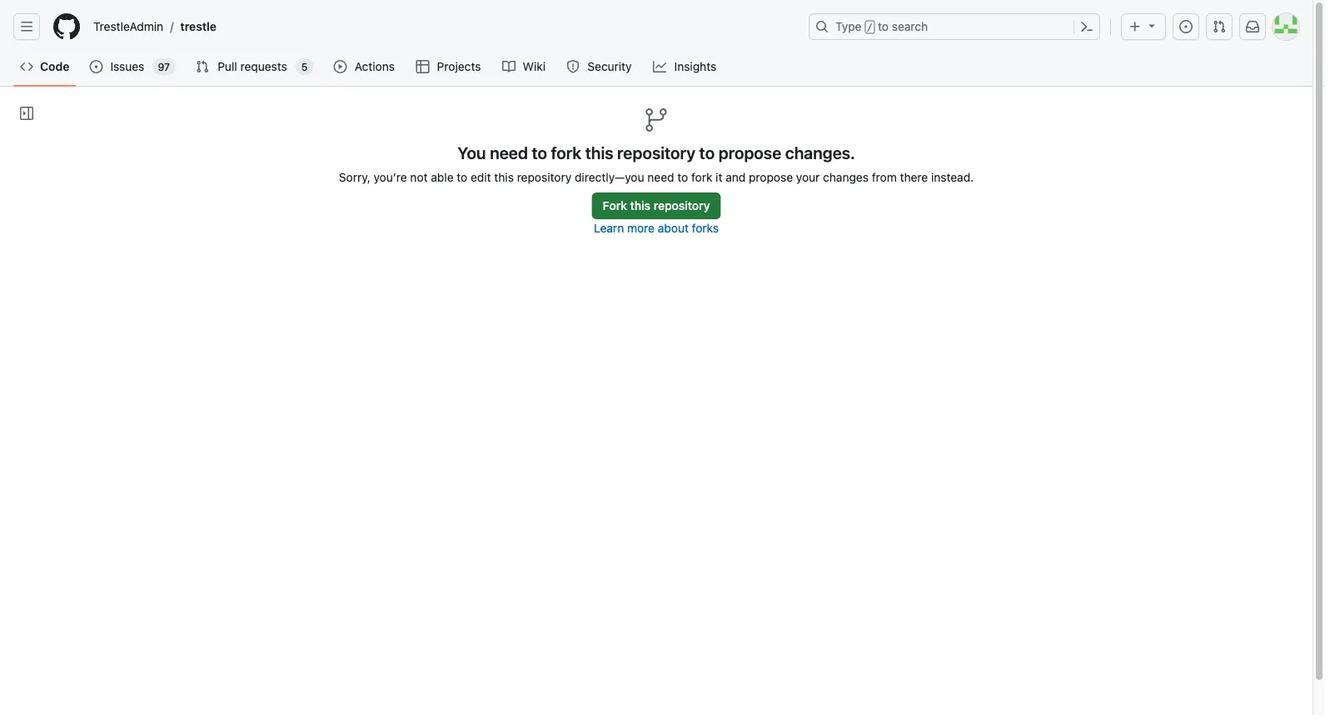 Task type: describe. For each thing, give the bounding box(es) containing it.
table image
[[416, 60, 429, 73]]

issue opened image for git pull request icon to the right
[[1180, 20, 1193, 33]]

5
[[302, 61, 308, 73]]

to right you
[[532, 143, 548, 162]]

this inside fork this repository learn more about forks
[[631, 199, 651, 213]]

insights link
[[647, 54, 725, 79]]

to left the edit
[[457, 170, 468, 184]]

requests
[[240, 60, 287, 73]]

actions
[[355, 60, 395, 73]]

issues
[[110, 60, 144, 73]]

0 vertical spatial repository
[[618, 143, 696, 162]]

search
[[892, 20, 929, 33]]

trestleadmin link
[[87, 13, 170, 40]]

forks
[[692, 221, 719, 235]]

1 vertical spatial propose
[[749, 170, 793, 184]]

changes
[[823, 170, 869, 184]]

/ for trestleadmin
[[170, 20, 174, 33]]

your
[[797, 170, 820, 184]]

side panel image
[[20, 107, 33, 120]]

about
[[658, 221, 689, 235]]

from
[[872, 170, 897, 184]]

type
[[836, 20, 862, 33]]

1 horizontal spatial fork
[[692, 170, 713, 184]]

edit
[[471, 170, 491, 184]]

plus image
[[1129, 20, 1143, 33]]

fork this repository learn more about forks
[[594, 199, 719, 235]]

1 horizontal spatial git pull request image
[[1213, 20, 1227, 33]]

1 vertical spatial git pull request image
[[196, 60, 209, 73]]

triangle down image
[[1146, 19, 1159, 32]]

instead.
[[932, 170, 974, 184]]

code link
[[13, 54, 76, 79]]

wiki link
[[496, 54, 553, 79]]

repository inside fork this repository learn more about forks
[[654, 199, 710, 213]]

issue opened image for the bottommost git pull request icon
[[89, 60, 103, 73]]

to left the it
[[678, 170, 689, 184]]

0 horizontal spatial this
[[495, 170, 514, 184]]

97
[[158, 61, 170, 73]]

learn
[[594, 221, 624, 235]]

to up fork this repository "button"
[[700, 143, 715, 162]]

notifications image
[[1247, 20, 1260, 33]]

0 horizontal spatial need
[[490, 143, 528, 162]]

type / to search
[[836, 20, 929, 33]]

fork this repository button
[[592, 193, 721, 219]]

you're
[[374, 170, 407, 184]]

it
[[716, 170, 723, 184]]

play image
[[334, 60, 347, 73]]



Task type: vqa. For each thing, say whether or not it's contained in the screenshot.
the topmost Star this repository icon
no



Task type: locate. For each thing, give the bounding box(es) containing it.
this up more
[[631, 199, 651, 213]]

2 horizontal spatial this
[[631, 199, 651, 213]]

shield image
[[567, 60, 580, 73]]

actions link
[[327, 54, 403, 79]]

repository up directly—you
[[618, 143, 696, 162]]

0 vertical spatial need
[[490, 143, 528, 162]]

code
[[40, 60, 69, 73]]

more
[[628, 221, 655, 235]]

0 vertical spatial propose
[[719, 143, 782, 162]]

you
[[458, 143, 486, 162]]

1 vertical spatial this
[[495, 170, 514, 184]]

book image
[[502, 60, 516, 73]]

security
[[588, 60, 632, 73]]

0 vertical spatial this
[[586, 143, 614, 162]]

sorry,
[[339, 170, 371, 184]]

list
[[87, 13, 799, 40]]

list containing trestleadmin / trestle
[[87, 13, 799, 40]]

git pull request image
[[1213, 20, 1227, 33], [196, 60, 209, 73]]

propose
[[719, 143, 782, 162], [749, 170, 793, 184]]

/ inside "trestleadmin / trestle"
[[170, 20, 174, 33]]

homepage image
[[53, 13, 80, 40]]

this
[[586, 143, 614, 162], [495, 170, 514, 184], [631, 199, 651, 213]]

propose up 'and'
[[719, 143, 782, 162]]

this up directly—you
[[586, 143, 614, 162]]

1 vertical spatial repository
[[517, 170, 572, 184]]

fork left the it
[[692, 170, 713, 184]]

fork
[[551, 143, 582, 162], [692, 170, 713, 184]]

2 vertical spatial repository
[[654, 199, 710, 213]]

projects link
[[409, 54, 489, 79]]

directly—you
[[575, 170, 645, 184]]

git pull request image left notifications image
[[1213, 20, 1227, 33]]

fork
[[603, 199, 628, 213]]

not
[[410, 170, 428, 184]]

1 horizontal spatial need
[[648, 170, 675, 184]]

propose right 'and'
[[749, 170, 793, 184]]

trestleadmin / trestle
[[93, 20, 217, 33]]

need
[[490, 143, 528, 162], [648, 170, 675, 184]]

code image
[[20, 60, 33, 73]]

/ inside type / to search
[[867, 22, 873, 33]]

learn more about forks link
[[594, 219, 719, 237]]

0 horizontal spatial git pull request image
[[196, 60, 209, 73]]

git pull request image left pull
[[196, 60, 209, 73]]

0 vertical spatial issue opened image
[[1180, 20, 1193, 33]]

pull
[[218, 60, 237, 73]]

security link
[[560, 54, 640, 79]]

0 horizontal spatial fork
[[551, 143, 582, 162]]

you need to fork this repository to propose changes. sorry, you're not able to edit this repository directly—you need to fork it and propose your changes from there instead.
[[339, 143, 974, 184]]

repository up about
[[654, 199, 710, 213]]

2 vertical spatial this
[[631, 199, 651, 213]]

issue opened image left the issues
[[89, 60, 103, 73]]

1 horizontal spatial issue opened image
[[1180, 20, 1193, 33]]

1 horizontal spatial /
[[867, 22, 873, 33]]

fork up directly—you
[[551, 143, 582, 162]]

to left search
[[878, 20, 889, 33]]

0 horizontal spatial issue opened image
[[89, 60, 103, 73]]

changes.
[[786, 143, 856, 162]]

/ right type
[[867, 22, 873, 33]]

1 horizontal spatial this
[[586, 143, 614, 162]]

need up fork this repository "button"
[[648, 170, 675, 184]]

/ for type
[[867, 22, 873, 33]]

0 vertical spatial fork
[[551, 143, 582, 162]]

and
[[726, 170, 746, 184]]

able
[[431, 170, 454, 184]]

1 vertical spatial need
[[648, 170, 675, 184]]

0 horizontal spatial /
[[170, 20, 174, 33]]

to
[[878, 20, 889, 33], [532, 143, 548, 162], [700, 143, 715, 162], [457, 170, 468, 184], [678, 170, 689, 184]]

0 vertical spatial git pull request image
[[1213, 20, 1227, 33]]

/ left trestle
[[170, 20, 174, 33]]

this right the edit
[[495, 170, 514, 184]]

/
[[170, 20, 174, 33], [867, 22, 873, 33]]

repository
[[618, 143, 696, 162], [517, 170, 572, 184], [654, 199, 710, 213]]

1 vertical spatial issue opened image
[[89, 60, 103, 73]]

issue opened image
[[1180, 20, 1193, 33], [89, 60, 103, 73]]

insights
[[675, 60, 717, 73]]

pull requests
[[218, 60, 287, 73]]

1 vertical spatial fork
[[692, 170, 713, 184]]

trestleadmin
[[93, 20, 164, 33]]

graph image
[[653, 60, 667, 73]]

wiki
[[523, 60, 546, 73]]

issue opened image right triangle down image
[[1180, 20, 1193, 33]]

trestle
[[180, 20, 217, 33]]

trestle link
[[174, 13, 223, 40]]

repository right the edit
[[517, 170, 572, 184]]

command palette image
[[1081, 20, 1094, 33]]

projects
[[437, 60, 481, 73]]

there
[[900, 170, 929, 184]]

need right you
[[490, 143, 528, 162]]



